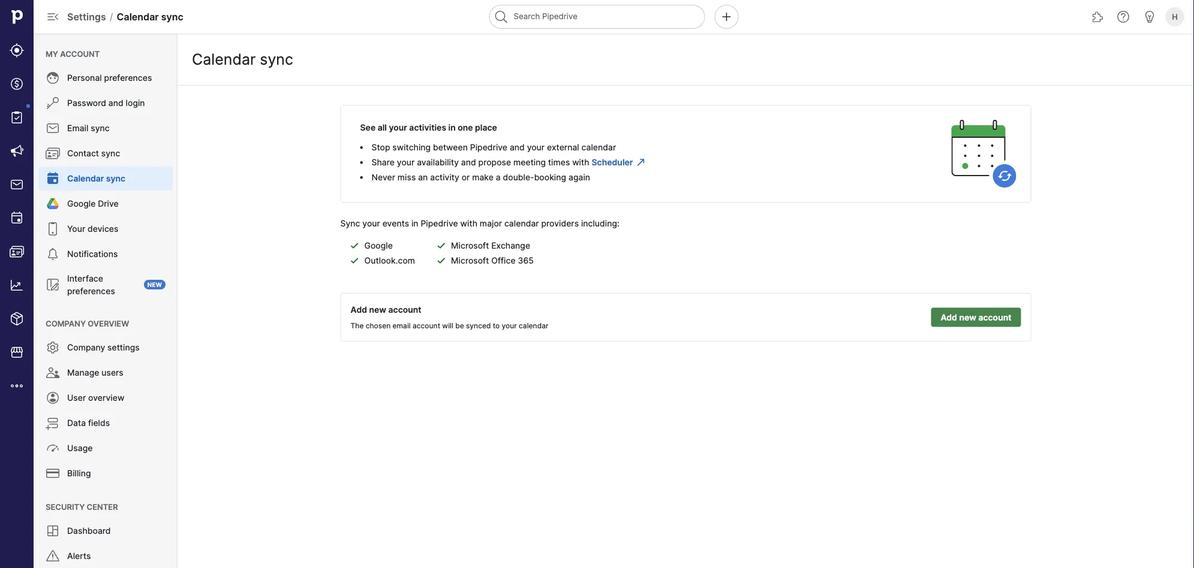 Task type: describe. For each thing, give the bounding box(es) containing it.
google drive
[[67, 199, 119, 209]]

email
[[67, 123, 88, 134]]

switching
[[393, 143, 431, 153]]

color undefined image for manage users
[[46, 366, 60, 381]]

your devices
[[67, 224, 119, 234]]

email
[[393, 322, 411, 331]]

password
[[67, 98, 106, 108]]

marketplace image
[[10, 346, 24, 360]]

sync your events in pipedrive with major calendar providers including:
[[341, 218, 620, 229]]

alerts
[[67, 552, 91, 562]]

calendar sync link
[[38, 167, 173, 191]]

billing
[[67, 469, 91, 479]]

and inside 'menu'
[[109, 98, 123, 108]]

menu containing personal preferences
[[34, 34, 178, 569]]

1 horizontal spatial calendar
[[117, 11, 159, 23]]

password and login
[[67, 98, 145, 108]]

data fields
[[67, 419, 110, 429]]

activities image
[[10, 211, 24, 226]]

color undefined image for user overview
[[46, 391, 60, 406]]

an
[[418, 173, 428, 183]]

calendar for external
[[582, 143, 617, 153]]

more image
[[10, 379, 24, 394]]

color undefined image for email sync
[[46, 121, 60, 136]]

never miss an activity or make a double-booking again
[[372, 173, 591, 183]]

0 horizontal spatial add
[[351, 305, 367, 315]]

calendar inside calendar sync "link"
[[67, 174, 104, 184]]

color undefined image for interface preferences
[[46, 278, 60, 292]]

activities
[[410, 123, 447, 133]]

overview for company overview
[[88, 319, 129, 329]]

usage
[[67, 444, 93, 454]]

0 vertical spatial with
[[573, 158, 590, 168]]

color undefined image inside usage link
[[46, 442, 60, 456]]

availability
[[417, 158, 459, 168]]

one
[[458, 123, 473, 133]]

the
[[351, 322, 364, 331]]

calendar for major
[[505, 218, 539, 229]]

sync
[[341, 218, 360, 229]]

users
[[102, 368, 124, 378]]

external
[[547, 143, 580, 153]]

color positive image
[[437, 241, 447, 251]]

1 horizontal spatial in
[[449, 123, 456, 133]]

data fields link
[[38, 412, 173, 436]]

synced
[[466, 322, 491, 331]]

google for google drive
[[67, 199, 96, 209]]

color undefined image inside billing link
[[46, 467, 60, 481]]

billing link
[[38, 462, 173, 486]]

sync for calendar sync "link"
[[106, 174, 126, 184]]

my account
[[46, 49, 100, 59]]

including:
[[581, 218, 620, 229]]

settings / calendar sync
[[67, 11, 183, 23]]

color link image
[[636, 158, 646, 167]]

times
[[548, 158, 570, 168]]

booking
[[535, 173, 567, 183]]

fields
[[88, 419, 110, 429]]

365
[[518, 256, 534, 266]]

office
[[492, 256, 516, 266]]

/
[[110, 11, 113, 23]]

color positive image for outlook.com
[[350, 256, 360, 266]]

interface
[[67, 274, 103, 284]]

scheduler
[[592, 158, 633, 168]]

exchange
[[492, 241, 531, 251]]

my
[[46, 49, 58, 59]]

new inside button
[[960, 313, 977, 323]]

drive
[[98, 199, 119, 209]]

color undefined image for dashboard
[[46, 525, 60, 539]]

login
[[126, 98, 145, 108]]

color undefined image for contact sync
[[46, 146, 60, 161]]

0 horizontal spatial new
[[369, 305, 387, 315]]

dashboard
[[67, 527, 111, 537]]

your right all
[[389, 123, 407, 133]]

scheduler link
[[592, 156, 646, 169]]

color undefined image up the campaigns icon
[[10, 110, 24, 125]]

providers
[[542, 218, 579, 229]]

campaigns image
[[10, 144, 24, 158]]

or
[[462, 173, 470, 183]]

company settings link
[[38, 336, 173, 360]]

0 horizontal spatial with
[[461, 218, 478, 229]]

color undefined image for password and login
[[46, 96, 60, 110]]

place
[[475, 123, 497, 133]]

propose
[[479, 158, 511, 168]]

personal
[[67, 73, 102, 83]]

preferences for personal
[[104, 73, 152, 83]]

0 vertical spatial pipedrive
[[470, 143, 508, 153]]

your
[[67, 224, 85, 234]]

your right to
[[502, 322, 517, 331]]

microsoft for microsoft office 365
[[451, 256, 489, 266]]

color undefined image for personal
[[46, 71, 60, 85]]

contacts image
[[10, 245, 24, 259]]

share
[[372, 158, 395, 168]]

see
[[360, 123, 376, 133]]

google drive link
[[38, 192, 173, 216]]

notifications
[[67, 249, 118, 260]]

major
[[480, 218, 502, 229]]



Task type: locate. For each thing, give the bounding box(es) containing it.
color undefined image inside the notifications link
[[46, 247, 60, 262]]

your up miss
[[397, 158, 415, 168]]

2 vertical spatial calendar
[[67, 174, 104, 184]]

alerts link
[[38, 545, 173, 569]]

and left login
[[109, 98, 123, 108]]

1 horizontal spatial new
[[960, 313, 977, 323]]

events
[[383, 218, 409, 229]]

google
[[67, 199, 96, 209], [365, 241, 393, 251]]

color undefined image right marketplace icon in the bottom left of the page
[[46, 341, 60, 355]]

leads image
[[10, 43, 24, 58]]

contact sync link
[[38, 142, 173, 166]]

your right sync
[[363, 218, 380, 229]]

color undefined image inside your devices link
[[46, 222, 60, 236]]

0 horizontal spatial add new account
[[351, 305, 422, 315]]

0 vertical spatial google
[[67, 199, 96, 209]]

security
[[46, 503, 85, 512]]

1 vertical spatial calendar
[[192, 50, 256, 68]]

pipedrive up color positive image
[[421, 218, 458, 229]]

1 vertical spatial calendar
[[505, 218, 539, 229]]

h button
[[1164, 5, 1188, 29]]

make
[[472, 173, 494, 183]]

will
[[443, 322, 454, 331]]

overview for user overview
[[88, 393, 124, 404]]

double-
[[503, 173, 535, 183]]

microsoft for microsoft exchange
[[451, 241, 489, 251]]

color undefined image inside the manage users link
[[46, 366, 60, 381]]

pipedrive up propose
[[470, 143, 508, 153]]

deals image
[[10, 77, 24, 91]]

insights image
[[10, 278, 24, 293]]

color positive image down color positive image
[[437, 256, 447, 266]]

1 vertical spatial overview
[[88, 393, 124, 404]]

google up outlook.com
[[365, 241, 393, 251]]

0 horizontal spatial calendar sync
[[67, 174, 126, 184]]

color undefined image inside contact sync link
[[46, 146, 60, 161]]

1 vertical spatial pipedrive
[[421, 218, 458, 229]]

microsoft down "microsoft exchange"
[[451, 256, 489, 266]]

2 vertical spatial calendar
[[519, 322, 549, 331]]

preferences down interface
[[67, 286, 115, 296]]

share your availability and propose meeting times with
[[372, 158, 592, 168]]

0 horizontal spatial pipedrive
[[421, 218, 458, 229]]

between
[[433, 143, 468, 153]]

products image
[[10, 312, 24, 326]]

in right the events
[[412, 218, 419, 229]]

preferences inside "link"
[[104, 73, 152, 83]]

preferences up login
[[104, 73, 152, 83]]

0 vertical spatial company
[[46, 319, 86, 329]]

activity
[[430, 173, 460, 183]]

a
[[496, 173, 501, 183]]

contact sync
[[67, 149, 120, 159]]

0 horizontal spatial calendar
[[67, 174, 104, 184]]

your up meeting
[[527, 143, 545, 153]]

4 color undefined image from the top
[[46, 417, 60, 431]]

sync inside "link"
[[106, 174, 126, 184]]

color undefined image inside email sync link
[[46, 121, 60, 136]]

with up the again
[[573, 158, 590, 168]]

color undefined image inside data fields link
[[46, 417, 60, 431]]

0 horizontal spatial and
[[109, 98, 123, 108]]

0 horizontal spatial google
[[67, 199, 96, 209]]

personal preferences link
[[38, 66, 173, 90]]

and
[[109, 98, 123, 108], [510, 143, 525, 153], [461, 158, 476, 168]]

google up your at top
[[67, 199, 96, 209]]

new
[[148, 281, 162, 289]]

1 vertical spatial company
[[67, 343, 105, 353]]

manage users
[[67, 368, 124, 378]]

color undefined image left interface
[[46, 278, 60, 292]]

color undefined image inside the google drive link
[[46, 197, 60, 211]]

settings
[[67, 11, 106, 23]]

sync
[[161, 11, 183, 23], [260, 50, 293, 68], [91, 123, 110, 134], [101, 149, 120, 159], [106, 174, 126, 184]]

color undefined image left email
[[46, 121, 60, 136]]

1 horizontal spatial calendar sync
[[192, 50, 293, 68]]

color undefined image left the user at the left of page
[[46, 391, 60, 406]]

again
[[569, 173, 591, 183]]

color undefined image inside personal preferences "link"
[[46, 71, 60, 85]]

settings
[[107, 343, 140, 353]]

Search Pipedrive field
[[489, 5, 705, 29]]

menu
[[0, 0, 34, 569], [34, 34, 178, 569]]

color undefined image left usage
[[46, 442, 60, 456]]

microsoft exchange
[[451, 241, 531, 251]]

2 microsoft from the top
[[451, 256, 489, 266]]

color positive image left outlook.com
[[350, 256, 360, 266]]

center
[[87, 503, 118, 512]]

company for company settings
[[67, 343, 105, 353]]

1 horizontal spatial google
[[365, 241, 393, 251]]

6 color undefined image from the top
[[46, 467, 60, 481]]

0 vertical spatial calendar
[[582, 143, 617, 153]]

calendar right to
[[519, 322, 549, 331]]

color undefined image down security
[[46, 525, 60, 539]]

stop switching between pipedrive and your external calendar
[[372, 143, 617, 153]]

3 color undefined image from the top
[[46, 197, 60, 211]]

google inside 'menu'
[[67, 199, 96, 209]]

color undefined image inside password and login link
[[46, 96, 60, 110]]

user overview
[[67, 393, 124, 404]]

sales assistant image
[[1143, 10, 1158, 24]]

0 vertical spatial calendar sync
[[192, 50, 293, 68]]

sync for contact sync link
[[101, 149, 120, 159]]

color undefined image
[[46, 96, 60, 110], [10, 110, 24, 125], [46, 121, 60, 136], [46, 146, 60, 161], [46, 222, 60, 236], [46, 247, 60, 262], [46, 278, 60, 292], [46, 341, 60, 355], [46, 366, 60, 381], [46, 391, 60, 406], [46, 525, 60, 539], [46, 550, 60, 564]]

color undefined image inside user overview link
[[46, 391, 60, 406]]

h
[[1173, 12, 1179, 21]]

1 vertical spatial calendar sync
[[67, 174, 126, 184]]

color undefined image left contact
[[46, 146, 60, 161]]

color undefined image left the "alerts"
[[46, 550, 60, 564]]

your
[[389, 123, 407, 133], [527, 143, 545, 153], [397, 158, 415, 168], [363, 218, 380, 229], [502, 322, 517, 331]]

overview up company settings link
[[88, 319, 129, 329]]

company for company overview
[[46, 319, 86, 329]]

sync for email sync link
[[91, 123, 110, 134]]

add new account inside button
[[941, 313, 1012, 323]]

1 color undefined image from the top
[[46, 71, 60, 85]]

and up meeting
[[510, 143, 525, 153]]

color undefined image
[[46, 71, 60, 85], [46, 172, 60, 186], [46, 197, 60, 211], [46, 417, 60, 431], [46, 442, 60, 456], [46, 467, 60, 481]]

0 vertical spatial microsoft
[[451, 241, 489, 251]]

sales inbox image
[[10, 178, 24, 192]]

1 horizontal spatial add
[[941, 313, 958, 323]]

1 horizontal spatial with
[[573, 158, 590, 168]]

0 vertical spatial calendar
[[117, 11, 159, 23]]

home image
[[8, 8, 26, 26]]

your devices link
[[38, 217, 173, 241]]

color undefined image left the data
[[46, 417, 60, 431]]

2 horizontal spatial calendar
[[192, 50, 256, 68]]

color undefined image left password
[[46, 96, 60, 110]]

color undefined image for alerts
[[46, 550, 60, 564]]

meeting
[[514, 158, 546, 168]]

overview down the manage users link on the bottom left of page
[[88, 393, 124, 404]]

email sync link
[[38, 116, 173, 140]]

calendar
[[582, 143, 617, 153], [505, 218, 539, 229], [519, 322, 549, 331]]

1 vertical spatial and
[[510, 143, 525, 153]]

0 vertical spatial and
[[109, 98, 123, 108]]

calendar
[[117, 11, 159, 23], [192, 50, 256, 68], [67, 174, 104, 184]]

color undefined image for calendar
[[46, 172, 60, 186]]

user
[[67, 393, 86, 404]]

manage users link
[[38, 361, 173, 385]]

1 vertical spatial microsoft
[[451, 256, 489, 266]]

color undefined image for company settings
[[46, 341, 60, 355]]

google for google
[[365, 241, 393, 251]]

chosen
[[366, 322, 391, 331]]

menu toggle image
[[46, 10, 60, 24]]

add
[[351, 305, 367, 315], [941, 313, 958, 323]]

color undefined image down my
[[46, 71, 60, 85]]

in
[[449, 123, 456, 133], [412, 218, 419, 229]]

security center
[[46, 503, 118, 512]]

color undefined image inside company settings link
[[46, 341, 60, 355]]

color undefined image right sales inbox icon
[[46, 172, 60, 186]]

the chosen email account will be synced to your calendar
[[351, 322, 549, 331]]

color undefined image inside dashboard 'link'
[[46, 525, 60, 539]]

miss
[[398, 173, 416, 183]]

quick add image
[[720, 10, 734, 24]]

1 vertical spatial in
[[412, 218, 419, 229]]

user overview link
[[38, 387, 173, 411]]

microsoft office 365
[[451, 256, 534, 266]]

color undefined image left billing
[[46, 467, 60, 481]]

color positive image
[[350, 241, 360, 251], [350, 256, 360, 266], [437, 256, 447, 266]]

data
[[67, 419, 86, 429]]

company down company overview
[[67, 343, 105, 353]]

color undefined image right contacts "icon"
[[46, 247, 60, 262]]

0 horizontal spatial in
[[412, 218, 419, 229]]

0 vertical spatial in
[[449, 123, 456, 133]]

never
[[372, 173, 396, 183]]

color positive image down sync
[[350, 241, 360, 251]]

color undefined image for your devices
[[46, 222, 60, 236]]

color undefined image left manage
[[46, 366, 60, 381]]

add inside button
[[941, 313, 958, 323]]

company up company settings
[[46, 319, 86, 329]]

manage
[[67, 368, 99, 378]]

color undefined image left your at top
[[46, 222, 60, 236]]

stop
[[372, 143, 390, 153]]

add new account
[[351, 305, 422, 315], [941, 313, 1012, 323]]

email sync
[[67, 123, 110, 134]]

interface preferences
[[67, 274, 115, 296]]

calendar up "exchange"
[[505, 218, 539, 229]]

color undefined image inside calendar sync "link"
[[46, 172, 60, 186]]

usage link
[[38, 437, 173, 461]]

1 horizontal spatial add new account
[[941, 313, 1012, 323]]

and up or
[[461, 158, 476, 168]]

1 vertical spatial preferences
[[67, 286, 115, 296]]

to
[[493, 322, 500, 331]]

account inside button
[[979, 313, 1012, 323]]

with left major
[[461, 218, 478, 229]]

color positive image for google
[[350, 241, 360, 251]]

5 color undefined image from the top
[[46, 442, 60, 456]]

color undefined image for notifications
[[46, 247, 60, 262]]

color positive image for microsoft office 365
[[437, 256, 447, 266]]

color undefined image for data
[[46, 417, 60, 431]]

microsoft down sync your events in pipedrive with major calendar providers including:
[[451, 241, 489, 251]]

all
[[378, 123, 387, 133]]

1 vertical spatial google
[[365, 241, 393, 251]]

notifications link
[[38, 242, 173, 266]]

1 vertical spatial with
[[461, 218, 478, 229]]

see all your activities in one place
[[360, 123, 497, 133]]

contact
[[67, 149, 99, 159]]

with
[[573, 158, 590, 168], [461, 218, 478, 229]]

add new account button
[[932, 308, 1022, 327]]

preferences
[[104, 73, 152, 83], [67, 286, 115, 296]]

color undefined image for google
[[46, 197, 60, 211]]

devices
[[88, 224, 119, 234]]

personal preferences
[[67, 73, 152, 83]]

dashboard link
[[38, 520, 173, 544]]

company settings
[[67, 343, 140, 353]]

color undefined image right activities image
[[46, 197, 60, 211]]

calendar sync inside "link"
[[67, 174, 126, 184]]

in left the one
[[449, 123, 456, 133]]

1 horizontal spatial and
[[461, 158, 476, 168]]

calendar up scheduler
[[582, 143, 617, 153]]

1 horizontal spatial pipedrive
[[470, 143, 508, 153]]

0 vertical spatial preferences
[[104, 73, 152, 83]]

overview
[[88, 319, 129, 329], [88, 393, 124, 404]]

color undefined image inside the alerts link
[[46, 550, 60, 564]]

overview inside user overview link
[[88, 393, 124, 404]]

preferences for interface
[[67, 286, 115, 296]]

2 vertical spatial and
[[461, 158, 476, 168]]

quick help image
[[1117, 10, 1131, 24]]

0 vertical spatial overview
[[88, 319, 129, 329]]

illustration image
[[952, 120, 1017, 188]]

calendar sync menu item
[[34, 167, 178, 191]]

company overview
[[46, 319, 129, 329]]

1 microsoft from the top
[[451, 241, 489, 251]]

2 color undefined image from the top
[[46, 172, 60, 186]]

2 horizontal spatial and
[[510, 143, 525, 153]]



Task type: vqa. For each thing, say whether or not it's contained in the screenshot.
Company
yes



